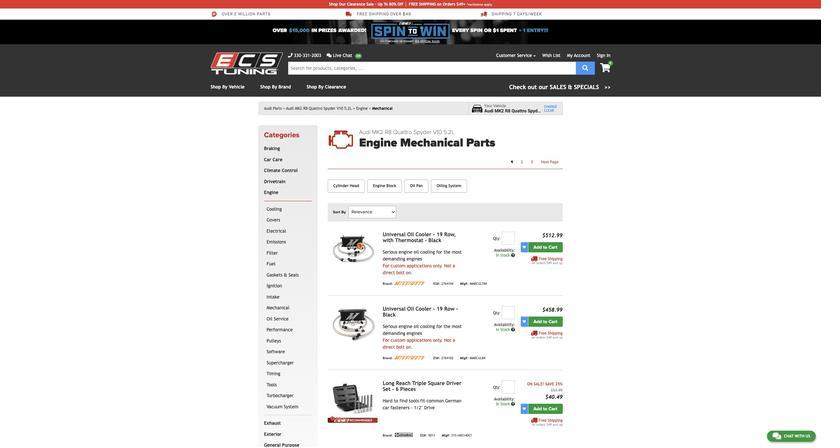 Task type: locate. For each thing, give the bounding box(es) containing it.
shop by vehicle
[[211, 84, 245, 90]]

cart down $458.99
[[549, 319, 558, 325]]

1 horizontal spatial with
[[795, 434, 805, 439]]

0 vertical spatial the
[[444, 249, 451, 255]]

add to cart down $458.99
[[534, 319, 558, 325]]

=
[[519, 27, 522, 34]]

cooling down universal oil cooler - 19 row, with thermostat - black link at the bottom
[[420, 249, 435, 255]]

cooling down universal oil cooler - 19 row - black link
[[420, 324, 435, 329]]

2764104
[[442, 282, 454, 286]]

1 horizontal spatial vehicle
[[494, 104, 506, 108]]

1 vertical spatial serious
[[383, 324, 398, 329]]

serious for thermostat
[[383, 249, 398, 255]]

list
[[554, 53, 561, 58]]

entry!!!
[[527, 27, 549, 34]]

es#: left 9011 on the bottom of page
[[421, 434, 427, 438]]

1 vertical spatial stock
[[501, 328, 510, 332]]

shop our clearance sale - up to 80% off link
[[329, 1, 406, 7]]

brand: for -
[[383, 282, 393, 286]]

cart for $512.99
[[549, 245, 558, 250]]

with left 'us'
[[795, 434, 805, 439]]

2 vertical spatial question circle image
[[511, 402, 515, 406]]

.
[[440, 40, 440, 43]]

1 add to cart button from the top
[[528, 242, 563, 252]]

2 free shipping on orders $49 and up from the top
[[532, 331, 563, 339]]

1 horizontal spatial over
[[273, 27, 287, 34]]

system right oiling
[[449, 184, 462, 188]]

in stock
[[496, 253, 511, 258], [496, 328, 511, 332], [496, 402, 511, 407]]

cart down the $512.99
[[549, 245, 558, 250]]

$49+
[[457, 2, 466, 7]]

1 demanding from the top
[[383, 256, 405, 262]]

engines down universal oil cooler - 19 row - black link
[[407, 331, 422, 336]]

& for sales
[[568, 84, 572, 91]]

1 serious engine oil cooling for the most demanding engines for custom applications only. not a direct bolt on. from the top
[[383, 249, 462, 275]]

service up performance
[[274, 316, 289, 322]]

oil inside universal oil cooler - 19 row, with thermostat - black
[[407, 231, 414, 238]]

1 free shipping on orders $49 and up from the top
[[532, 257, 563, 265]]

0 vertical spatial serious
[[383, 249, 398, 255]]

custom for thermostat
[[391, 263, 406, 268]]

add to wish list image
[[523, 246, 526, 249], [523, 407, 526, 411]]

2 vertical spatial availability:
[[494, 397, 515, 402]]

system for oiling system
[[449, 184, 462, 188]]

None number field
[[502, 232, 515, 245], [502, 306, 515, 319], [502, 381, 515, 394], [502, 232, 515, 245], [502, 306, 515, 319], [502, 381, 515, 394]]

1 vertical spatial availability:
[[494, 323, 515, 327]]

on. for black
[[406, 345, 413, 350]]

mechanical link
[[265, 303, 310, 314]]

and down the $512.99
[[553, 261, 558, 265]]

shop by clearance link
[[307, 84, 346, 90]]

1 the from the top
[[444, 249, 451, 255]]

sign
[[597, 53, 606, 58]]

1 vertical spatial mechanical
[[400, 136, 463, 150]]

1 vertical spatial oil
[[414, 324, 419, 329]]

1 question circle image from the top
[[511, 253, 515, 257]]

0 horizontal spatial r8
[[303, 106, 308, 111]]

2 vertical spatial add to cart
[[534, 406, 558, 412]]

3 and from the top
[[553, 423, 558, 427]]

- left 1/2"
[[411, 405, 413, 410]]

2 vertical spatial es#:
[[421, 434, 427, 438]]

shop for shop by clearance
[[307, 84, 317, 90]]

tools link
[[265, 380, 310, 391]]

up down $40.49
[[559, 423, 563, 427]]

sort
[[333, 210, 340, 214]]

engine down universal oil cooler - 19 row - black link
[[399, 324, 413, 329]]

clearance for by
[[325, 84, 346, 90]]

shop by vehicle link
[[211, 84, 245, 90]]

brand: for pieces
[[383, 434, 393, 438]]

es#: for pieces
[[421, 434, 427, 438]]

cooler left 'row,'
[[416, 231, 432, 238]]

1 vertical spatial clearance
[[325, 84, 346, 90]]

shipping down $458.99
[[548, 331, 563, 336]]

spent
[[500, 27, 517, 34]]

only. for row,
[[433, 263, 443, 268]]

es#2764104 - mm0cultbk - universal oil cooler - 19 row, with thermostat - black - serious engine oil cooling for the most demanding engines - mishimoto - audi bmw volkswagen mini image
[[328, 232, 378, 269]]

mk2 for audi mk2 r8 quattro spyder v10 5.2l engine mechanical parts
[[372, 129, 384, 136]]

0 vertical spatial qty:
[[493, 236, 501, 241]]

0 horizontal spatial over
[[222, 12, 233, 17]]

0 horizontal spatial mk2
[[295, 106, 302, 111]]

only. up es#: 2764104 on the bottom right
[[433, 263, 443, 268]]

serious for black
[[383, 324, 398, 329]]

to down $458.99
[[543, 319, 548, 325]]

universal inside universal oil cooler - 19 row - black
[[383, 306, 406, 312]]

2 inside paginated product list navigation navigation
[[521, 160, 523, 164]]

oiling system
[[437, 184, 462, 188]]

1 oil from the top
[[414, 249, 419, 255]]

3 question circle image from the top
[[511, 402, 515, 406]]

2 orders from the top
[[537, 336, 546, 339]]

1 most from the top
[[452, 249, 462, 255]]

serious engine oil cooling for the most demanding engines for custom applications only. not a direct bolt on.
[[383, 249, 462, 275], [383, 324, 462, 350]]

1 vertical spatial orders
[[537, 336, 546, 339]]

mfg#: for universal oil cooler - 19 row - black
[[460, 357, 469, 360]]

2 mishimoto - corporate logo image from the top
[[394, 356, 427, 360]]

vehicle right your
[[494, 104, 506, 108]]

1 add from the top
[[534, 245, 542, 250]]

only. for row
[[433, 338, 443, 343]]

free shipping on orders $49 and up down $40.49
[[532, 418, 563, 427]]

in for on sale!                         save 25%
[[496, 402, 499, 407]]

330-331-2003 link
[[288, 52, 321, 59]]

1 only. from the top
[[433, 263, 443, 268]]

mfg#: left mm0cultbk
[[460, 282, 469, 286]]

1 horizontal spatial 5.2l
[[444, 129, 455, 136]]

1 custom from the top
[[391, 263, 406, 268]]

service inside engine subcategories element
[[274, 316, 289, 322]]

mfg#: mm0culbk
[[460, 357, 486, 360]]

1 vertical spatial up
[[559, 336, 563, 339]]

2 vertical spatial add to cart button
[[528, 404, 563, 414]]

engine for the topmost "engine" link
[[356, 106, 368, 111]]

0 vertical spatial clearance
[[347, 2, 365, 7]]

my
[[567, 53, 573, 58]]

seals
[[289, 272, 299, 278]]

$40.49
[[546, 394, 563, 400]]

audi for audi parts
[[264, 106, 272, 111]]

1 horizontal spatial engine link
[[356, 106, 371, 111]]

0 horizontal spatial system
[[284, 404, 298, 410]]

applications down universal oil cooler - 19 row - black
[[407, 338, 432, 343]]

1 applications from the top
[[407, 263, 432, 268]]

see official rules link
[[415, 40, 440, 44]]

parts up paginated product list navigation navigation
[[466, 136, 496, 150]]

2 horizontal spatial r8
[[505, 108, 511, 113]]

cooler
[[416, 231, 432, 238], [416, 306, 432, 312]]

or
[[484, 27, 492, 34]]

1 up from the top
[[559, 261, 563, 265]]

2 applications from the top
[[407, 338, 432, 343]]

add to cart button down the $512.99
[[528, 242, 563, 252]]

1 vertical spatial serious engine oil cooling for the most demanding engines for custom applications only. not a direct bolt on.
[[383, 324, 462, 350]]

0 horizontal spatial with
[[383, 237, 394, 244]]

1 vertical spatial qty:
[[493, 311, 501, 315]]

7
[[514, 12, 516, 17]]

engines down thermostat
[[407, 256, 422, 262]]

shop for shop by brand
[[260, 84, 271, 90]]

a
[[453, 263, 455, 268], [453, 338, 455, 343]]

3 stock from the top
[[501, 402, 510, 407]]

1 vertical spatial custom
[[391, 338, 406, 343]]

for down universal oil cooler - 19 row - black
[[437, 324, 442, 329]]

system down turbocharger link
[[284, 404, 298, 410]]

1 brand: from the top
[[383, 282, 393, 286]]

universal oil cooler - 19 row, with thermostat - black
[[383, 231, 456, 244]]

1 universal from the top
[[383, 231, 406, 238]]

oil for black
[[414, 324, 419, 329]]

1 vertical spatial black
[[383, 312, 396, 318]]

19 inside universal oil cooler - 19 row - black
[[437, 306, 443, 312]]

serious engine oil cooling for the most demanding engines for custom applications only. not a direct bolt on. down universal oil cooler - 19 row - black
[[383, 324, 462, 350]]

system inside engine subcategories element
[[284, 404, 298, 410]]

es#: left 2764104
[[434, 282, 440, 286]]

audi parts
[[264, 106, 282, 111]]

car care link
[[263, 154, 310, 165]]

$49
[[403, 12, 411, 17], [547, 261, 552, 265], [547, 336, 552, 339], [547, 423, 552, 427]]

2764102
[[442, 357, 454, 360]]

engine for black
[[399, 324, 413, 329]]

most down row
[[452, 324, 462, 329]]

0 vertical spatial only.
[[433, 263, 443, 268]]

0 horizontal spatial vehicle
[[229, 84, 245, 90]]

engine for engine block
[[373, 184, 385, 188]]

1 vertical spatial add to cart button
[[528, 317, 563, 327]]

over $15,000 in prizes
[[273, 27, 337, 34]]

parts
[[273, 106, 282, 111], [466, 136, 496, 150]]

2 direct from the top
[[383, 345, 395, 350]]

to down $40.49
[[543, 406, 548, 412]]

mishimoto - corporate logo image for thermostat
[[394, 282, 427, 285]]

2 cooling from the top
[[420, 324, 435, 329]]

2 for from the top
[[383, 338, 390, 343]]

mk2 inside audi mk2 r8 quattro spyder v10 5.2l engine mechanical parts
[[372, 129, 384, 136]]

2 vertical spatial up
[[559, 423, 563, 427]]

filter
[[267, 250, 278, 256]]

2 on. from the top
[[406, 345, 413, 350]]

0 vertical spatial 19
[[437, 231, 443, 238]]

1 19 from the top
[[437, 231, 443, 238]]

free
[[357, 12, 368, 17], [539, 257, 547, 261], [539, 331, 547, 336], [539, 418, 547, 423]]

2 cooler from the top
[[416, 306, 432, 312]]

2 qty: from the top
[[493, 311, 501, 315]]

add for $458.99
[[534, 319, 542, 325]]

wish list
[[543, 53, 561, 58]]

2 add to cart button from the top
[[528, 317, 563, 327]]

audi for audi mk2 r8 quattro spyder v10 5.2l engine mechanical parts
[[359, 129, 371, 136]]

and for $512.99
[[553, 261, 558, 265]]

1 engine from the top
[[399, 249, 413, 255]]

category navigation element
[[259, 126, 317, 447]]

sort by
[[333, 210, 346, 214]]

cooler inside universal oil cooler - 19 row - black
[[416, 306, 432, 312]]

v10
[[337, 106, 343, 111], [543, 108, 551, 113], [433, 129, 442, 136]]

1 cart from the top
[[549, 245, 558, 250]]

shop
[[329, 2, 338, 7], [211, 84, 221, 90], [260, 84, 271, 90], [307, 84, 317, 90]]

a for universal oil cooler - 19 row - black
[[453, 338, 455, 343]]

cooler left row
[[416, 306, 432, 312]]

engines for black
[[407, 331, 422, 336]]

orders for $512.99
[[537, 261, 546, 265]]

& inside gaskets & seals link
[[284, 272, 287, 278]]

2 vertical spatial orders
[[537, 423, 546, 427]]

2 custom from the top
[[391, 338, 406, 343]]

1 horizontal spatial system
[[449, 184, 462, 188]]

by up audi mk2 r8 quattro spyder v10 5.2l link
[[319, 84, 324, 90]]

r8 inside your vehicle audi mk2 r8 quattro spyder v10 5.2l
[[505, 108, 511, 113]]

2 serious from the top
[[383, 324, 398, 329]]

1 vertical spatial add to wish list image
[[523, 407, 526, 411]]

1 horizontal spatial &
[[568, 84, 572, 91]]

engine down thermostat
[[399, 249, 413, 255]]

v10 inside audi mk2 r8 quattro spyder v10 5.2l engine mechanical parts
[[433, 129, 442, 136]]

2 a from the top
[[453, 338, 455, 343]]

1 orders from the top
[[537, 261, 546, 265]]

universal inside universal oil cooler - 19 row, with thermostat - black
[[383, 231, 406, 238]]

and down $40.49
[[553, 423, 558, 427]]

a for universal oil cooler - 19 row, with thermostat - black
[[453, 263, 455, 268]]

2 19 from the top
[[437, 306, 443, 312]]

1 inside paginated product list navigation navigation
[[511, 160, 513, 164]]

1 stock from the top
[[501, 253, 510, 258]]

1 link
[[507, 158, 517, 166]]

0 vertical spatial for
[[437, 249, 442, 255]]

1 vertical spatial engine
[[399, 324, 413, 329]]

over for over 2 million parts
[[222, 12, 233, 17]]

2 engines from the top
[[407, 331, 422, 336]]

oil down thermostat
[[414, 249, 419, 255]]

applications for black
[[407, 338, 432, 343]]

& inside sales & specials link
[[568, 84, 572, 91]]

add to cart button down $458.99
[[528, 317, 563, 327]]

2 not from the top
[[444, 338, 452, 343]]

1 left 2 link
[[511, 160, 513, 164]]

1 vertical spatial universal
[[383, 306, 406, 312]]

for for universal oil cooler - 19 row - black
[[383, 338, 390, 343]]

no
[[381, 40, 385, 43]]

question circle image
[[511, 253, 515, 257], [511, 328, 515, 332], [511, 402, 515, 406]]

applications down thermostat
[[407, 263, 432, 268]]

mfg#: for universal oil cooler - 19 row, with thermostat - black
[[460, 282, 469, 286]]

stock for $512.99
[[501, 253, 510, 258]]

2 stock from the top
[[501, 328, 510, 332]]

0 horizontal spatial 5.2l
[[344, 106, 352, 111]]

2 only. from the top
[[433, 338, 443, 343]]

add to cart button
[[528, 242, 563, 252], [528, 317, 563, 327], [528, 404, 563, 414]]

1 vertical spatial cart
[[549, 319, 558, 325]]

2 vertical spatial in stock
[[496, 402, 511, 407]]

2 horizontal spatial spyder
[[528, 108, 542, 113]]

parts down shop by brand link on the top
[[273, 106, 282, 111]]

0 horizontal spatial black
[[383, 312, 396, 318]]

1 bolt from the top
[[397, 270, 405, 275]]

only.
[[433, 263, 443, 268], [433, 338, 443, 343]]

1 qty: from the top
[[493, 236, 501, 241]]

audi parts link
[[264, 106, 285, 111]]

chat with us
[[784, 434, 811, 439]]

climate control link
[[263, 165, 310, 176]]

add to cart down the $512.99
[[534, 245, 558, 250]]

engine inside "engine" link
[[264, 190, 279, 195]]

mfg#: s15-hbs1406t
[[442, 434, 472, 438]]

free shipping on orders $49 and up down $458.99
[[532, 331, 563, 339]]

only. up "es#: 2764102"
[[433, 338, 443, 343]]

engine
[[356, 106, 368, 111], [359, 136, 397, 150], [373, 184, 385, 188], [264, 190, 279, 195]]

add to cart button for $512.99
[[528, 242, 563, 252]]

1 serious from the top
[[383, 249, 398, 255]]

spin
[[471, 27, 483, 34]]

0 vertical spatial on.
[[406, 270, 413, 275]]

qty: for $512.99
[[493, 236, 501, 241]]

1 cooler from the top
[[416, 231, 432, 238]]

long reach triple square driver set - 6 pieces
[[383, 380, 462, 392]]

quattro for audi mk2 r8 quattro spyder v10 5.2l engine mechanical parts
[[393, 129, 412, 136]]

es#: left 2764102
[[434, 357, 440, 360]]

mishimoto - corporate logo image for black
[[394, 356, 427, 360]]

engine for thermostat
[[399, 249, 413, 255]]

1 vertical spatial &
[[284, 272, 287, 278]]

1 vertical spatial most
[[452, 324, 462, 329]]

0 vertical spatial and
[[553, 261, 558, 265]]

cooling for row
[[420, 324, 435, 329]]

add to cart down $40.49
[[534, 406, 558, 412]]

2 availability: from the top
[[494, 323, 515, 327]]

1 vertical spatial in stock
[[496, 328, 511, 332]]

v10 for audi mk2 r8 quattro spyder v10 5.2l
[[337, 106, 343, 111]]

2 horizontal spatial 5.2l
[[552, 108, 561, 113]]

for
[[437, 249, 442, 255], [437, 324, 442, 329]]

to for third 'add to cart' button from the top
[[543, 406, 548, 412]]

and
[[553, 261, 558, 265], [553, 336, 558, 339], [553, 423, 558, 427]]

- left 6
[[392, 386, 394, 392]]

supercharger link
[[265, 358, 310, 369]]

by down ecs tuning image
[[222, 84, 228, 90]]

2 horizontal spatial mk2
[[495, 108, 504, 113]]

page
[[550, 160, 559, 164]]

with left thermostat
[[383, 237, 394, 244]]

mishimoto - corporate logo image up reach
[[394, 356, 427, 360]]

most down 'row,'
[[452, 249, 462, 255]]

mfg#: for long reach triple square driver set - 6 pieces
[[442, 434, 450, 438]]

universal
[[383, 231, 406, 238], [383, 306, 406, 312]]

0 vertical spatial es#:
[[434, 282, 440, 286]]

2 in stock from the top
[[496, 328, 511, 332]]

paginated product list navigation navigation
[[359, 158, 563, 166]]

0 horizontal spatial clearance
[[325, 84, 346, 90]]

engine for bottommost "engine" link
[[264, 190, 279, 195]]

schwaben - corporate logo image
[[394, 433, 414, 437]]

free shipping over $49
[[357, 12, 411, 17]]

reach
[[396, 380, 411, 387]]

19 left row
[[437, 306, 443, 312]]

0 vertical spatial brand:
[[383, 282, 393, 286]]

es#: 9011
[[421, 434, 435, 438]]

by left brand at the left top of page
[[272, 84, 277, 90]]

a up 2764104
[[453, 263, 455, 268]]

0 horizontal spatial 2
[[234, 12, 237, 17]]

0 vertical spatial add to cart button
[[528, 242, 563, 252]]

2 vertical spatial mechanical
[[267, 305, 290, 311]]

1 vertical spatial free shipping on orders $49 and up
[[532, 331, 563, 339]]

chat right comments icon
[[784, 434, 794, 439]]

for down universal oil cooler - 19 row, with thermostat - black link at the bottom
[[437, 249, 442, 255]]

2 and from the top
[[553, 336, 558, 339]]

1 in stock from the top
[[496, 253, 511, 258]]

2 cart from the top
[[549, 319, 558, 325]]

spyder inside audi mk2 r8 quattro spyder v10 5.2l engine mechanical parts
[[414, 129, 432, 136]]

5.2l for audi mk2 r8 quattro spyder v10 5.2l engine mechanical parts
[[444, 129, 455, 136]]

0 vertical spatial a
[[453, 263, 455, 268]]

3 brand: from the top
[[383, 434, 393, 438]]

free down $458.99
[[539, 331, 547, 336]]

comments image
[[327, 53, 332, 58]]

2 add from the top
[[534, 319, 542, 325]]

engine inside engine block link
[[373, 184, 385, 188]]

1 not from the top
[[444, 263, 452, 268]]

0 vertical spatial custom
[[391, 263, 406, 268]]

2 vertical spatial stock
[[501, 402, 510, 407]]

2 the from the top
[[444, 324, 451, 329]]

1/2"
[[414, 405, 423, 410]]

1 vertical spatial brand:
[[383, 357, 393, 360]]

1 add to wish list image from the top
[[523, 246, 526, 249]]

1 on. from the top
[[406, 270, 413, 275]]

row
[[445, 306, 455, 312]]

to left find
[[394, 398, 398, 404]]

car
[[383, 405, 389, 410]]

2 add to cart from the top
[[534, 319, 558, 325]]

1 a from the top
[[453, 263, 455, 268]]

to
[[543, 245, 548, 250], [543, 319, 548, 325], [394, 398, 398, 404], [543, 406, 548, 412]]

1 and from the top
[[553, 261, 558, 265]]

2 engine from the top
[[399, 324, 413, 329]]

0 vertical spatial engines
[[407, 256, 422, 262]]

bolt for thermostat
[[397, 270, 405, 275]]

2 vertical spatial brand:
[[383, 434, 393, 438]]

over left $15,000
[[273, 27, 287, 34]]

oil service link
[[265, 314, 310, 325]]

ecs tuning 'spin to win' contest logo image
[[372, 22, 450, 39]]

0 vertical spatial oil
[[414, 249, 419, 255]]

r8 for audi mk2 r8 quattro spyder v10 5.2l
[[303, 106, 308, 111]]

vehicle down ecs tuning image
[[229, 84, 245, 90]]

mishimoto - corporate logo image
[[394, 282, 427, 285], [394, 356, 427, 360]]

& right sales
[[568, 84, 572, 91]]

by for vehicle
[[222, 84, 228, 90]]

2 vertical spatial and
[[553, 423, 558, 427]]

0 horizontal spatial parts
[[273, 106, 282, 111]]

1 vertical spatial and
[[553, 336, 558, 339]]

mfg#: left mm0culbk
[[460, 357, 469, 360]]

1 direct from the top
[[383, 270, 395, 275]]

availability: for $458.99
[[494, 323, 515, 327]]

mishimoto - corporate logo image up universal oil cooler - 19 row - black link
[[394, 282, 427, 285]]

1 mishimoto - corporate logo image from the top
[[394, 282, 427, 285]]

0
[[610, 61, 612, 65]]

clearance up audi mk2 r8 quattro spyder v10 5.2l link
[[325, 84, 346, 90]]

clearance right our at top left
[[347, 2, 365, 7]]

service right customer
[[517, 53, 532, 58]]

1 vertical spatial demanding
[[383, 331, 405, 336]]

3 link
[[527, 158, 537, 166]]

2 add to wish list image from the top
[[523, 407, 526, 411]]

hard to find tools fit common german car fasteners - 1/2" drive
[[383, 398, 462, 410]]

shop for shop our clearance sale - up to 80% off
[[329, 2, 338, 7]]

1 for from the top
[[383, 263, 390, 268]]

1 for from the top
[[437, 249, 442, 255]]

19 inside universal oil cooler - 19 row, with thermostat - black
[[437, 231, 443, 238]]

with
[[383, 237, 394, 244], [795, 434, 805, 439]]

5.2l inside audi mk2 r8 quattro spyder v10 5.2l engine mechanical parts
[[444, 129, 455, 136]]

service inside popup button
[[517, 53, 532, 58]]

free shipping on orders $49 and up down the $512.99
[[532, 257, 563, 265]]

r8 inside audi mk2 r8 quattro spyder v10 5.2l engine mechanical parts
[[385, 129, 392, 136]]

a up 2764102
[[453, 338, 455, 343]]

2 up from the top
[[559, 336, 563, 339]]

orders down the $512.99
[[537, 261, 546, 265]]

applications for thermostat
[[407, 263, 432, 268]]

up down $458.99
[[559, 336, 563, 339]]

demanding for thermostat
[[383, 256, 405, 262]]

serious engine oil cooling for the most demanding engines for custom applications only. not a direct bolt on. for black
[[383, 324, 462, 350]]

most for universal oil cooler - 19 row - black
[[452, 324, 462, 329]]

applications
[[407, 263, 432, 268], [407, 338, 432, 343]]

0 horizontal spatial quattro
[[309, 106, 323, 111]]

1 vertical spatial parts
[[466, 136, 496, 150]]

0 vertical spatial vehicle
[[229, 84, 245, 90]]

in for $458.99
[[496, 328, 499, 332]]

oiling system link
[[431, 180, 467, 193]]

in
[[607, 53, 611, 58], [496, 253, 499, 258], [496, 328, 499, 332], [496, 402, 499, 407]]

add for $512.99
[[534, 245, 542, 250]]

not up 2764104
[[444, 263, 452, 268]]

1 horizontal spatial mk2
[[372, 129, 384, 136]]

6
[[396, 386, 399, 392]]

cart for $458.99
[[549, 319, 558, 325]]

1 vertical spatial cooling
[[420, 324, 435, 329]]

0 vertical spatial black
[[429, 237, 442, 244]]

1 right =
[[523, 27, 526, 34]]

1 horizontal spatial r8
[[385, 129, 392, 136]]

oil inside universal oil cooler - 19 row - black
[[407, 306, 414, 312]]

orders down $40.49
[[537, 423, 546, 427]]

1 vertical spatial the
[[444, 324, 451, 329]]

3 in stock from the top
[[496, 402, 511, 407]]

1 horizontal spatial parts
[[466, 136, 496, 150]]

0 vertical spatial cart
[[549, 245, 558, 250]]

2 oil from the top
[[414, 324, 419, 329]]

1 vertical spatial service
[[274, 316, 289, 322]]

audi inside audi mk2 r8 quattro spyder v10 5.2l engine mechanical parts
[[359, 129, 371, 136]]

0 vertical spatial question circle image
[[511, 253, 515, 257]]

2 most from the top
[[452, 324, 462, 329]]

2 universal from the top
[[383, 306, 406, 312]]

- inside long reach triple square driver set - 6 pieces
[[392, 386, 394, 392]]

ecs tuning image
[[211, 52, 283, 74]]

serious engine oil cooling for the most demanding engines for custom applications only. not a direct bolt on. down universal oil cooler - 19 row, with thermostat - black link at the bottom
[[383, 249, 462, 275]]

2 question circle image from the top
[[511, 328, 515, 332]]

every
[[452, 27, 469, 34]]

free shipping on orders $49 and up
[[532, 257, 563, 265], [532, 331, 563, 339], [532, 418, 563, 427]]

2 serious engine oil cooling for the most demanding engines for custom applications only. not a direct bolt on. from the top
[[383, 324, 462, 350]]

over left million
[[222, 12, 233, 17]]

1
[[523, 27, 526, 34], [511, 160, 513, 164]]

0 vertical spatial &
[[568, 84, 572, 91]]

1 vertical spatial mfg#:
[[460, 357, 469, 360]]

and down $458.99
[[553, 336, 558, 339]]

- left up
[[375, 2, 377, 7]]

the down 'row,'
[[444, 249, 451, 255]]

mfg#: left s15-
[[442, 434, 450, 438]]

19 for row,
[[437, 231, 443, 238]]

0 horizontal spatial mechanical
[[267, 305, 290, 311]]

orders down $458.99
[[537, 336, 546, 339]]

shipping left 7
[[492, 12, 512, 17]]

cooler inside universal oil cooler - 19 row, with thermostat - black
[[416, 231, 432, 238]]

over 2 million parts link
[[211, 11, 271, 17]]

1 horizontal spatial black
[[429, 237, 442, 244]]

quattro inside audi mk2 r8 quattro spyder v10 5.2l engine mechanical parts
[[393, 129, 412, 136]]

to down the $512.99
[[543, 245, 548, 250]]

the down row
[[444, 324, 451, 329]]

1 add to cart from the top
[[534, 245, 558, 250]]

0 vertical spatial not
[[444, 263, 452, 268]]

clearance
[[347, 2, 365, 7], [325, 84, 346, 90]]

$49 down $458.99
[[547, 336, 552, 339]]

19 left 'row,'
[[437, 231, 443, 238]]

off
[[398, 2, 403, 7]]

up down the $512.99
[[559, 261, 563, 265]]

5.2l inside your vehicle audi mk2 r8 quattro spyder v10 5.2l
[[552, 108, 561, 113]]

serious
[[383, 249, 398, 255], [383, 324, 398, 329]]

audi for audi mk2 r8 quattro spyder v10 5.2l
[[286, 106, 294, 111]]

shipping
[[492, 12, 512, 17], [548, 257, 563, 261], [548, 331, 563, 336], [548, 418, 563, 423]]

2 bolt from the top
[[397, 345, 405, 350]]

add to cart button down $40.49
[[528, 404, 563, 414]]

the for universal oil cooler - 19 row, with thermostat - black
[[444, 249, 451, 255]]

2 demanding from the top
[[383, 331, 405, 336]]

0 vertical spatial orders
[[537, 261, 546, 265]]

2 horizontal spatial quattro
[[512, 108, 527, 113]]

oil down universal oil cooler - 19 row - black link
[[414, 324, 419, 329]]

Search text field
[[288, 62, 576, 75]]

2 for from the top
[[437, 324, 442, 329]]

orders for $458.99
[[537, 336, 546, 339]]

by for clearance
[[319, 84, 324, 90]]

free shipping on orders $49 and up for $458.99
[[532, 331, 563, 339]]

1 vertical spatial add to cart
[[534, 319, 558, 325]]

0 vertical spatial universal
[[383, 231, 406, 238]]

chat right live
[[343, 53, 352, 58]]

shipping 7 days/week
[[492, 12, 542, 17]]

1 engines from the top
[[407, 256, 422, 262]]

0 horizontal spatial service
[[274, 316, 289, 322]]

by
[[222, 84, 228, 90], [272, 84, 277, 90], [319, 84, 324, 90], [341, 210, 346, 214]]

1 vertical spatial not
[[444, 338, 452, 343]]

chat inside live chat link
[[343, 53, 352, 58]]

mechanical
[[372, 106, 393, 111], [400, 136, 463, 150], [267, 305, 290, 311]]

1 cooling from the top
[[420, 249, 435, 255]]

1 availability: from the top
[[494, 248, 515, 253]]

0 horizontal spatial chat
[[343, 53, 352, 58]]

direct for universal oil cooler - 19 row - black
[[383, 345, 395, 350]]



Task type: vqa. For each thing, say whether or not it's contained in the screenshot.
second upgraded from the bottom of the page
no



Task type: describe. For each thing, give the bounding box(es) containing it.
free
[[409, 2, 418, 7]]

search image
[[583, 65, 589, 71]]

driver
[[447, 380, 462, 387]]

with inside chat with us link
[[795, 434, 805, 439]]

head
[[350, 184, 359, 188]]

free shipping on orders $49 and up for $512.99
[[532, 257, 563, 265]]

free ship ping on orders $49+ *exclusions apply
[[409, 2, 492, 7]]

spyder for audi mk2 r8 quattro spyder v10 5.2l
[[324, 106, 336, 111]]

over for over $15,000 in prizes
[[273, 27, 287, 34]]

square
[[428, 380, 445, 387]]

s15-
[[452, 434, 458, 438]]

0 vertical spatial mechanical
[[372, 106, 393, 111]]

shipping down the $512.99
[[548, 257, 563, 261]]

3
[[531, 160, 533, 164]]

demanding for black
[[383, 331, 405, 336]]

wish
[[543, 53, 552, 58]]

add to wish list image for third 'add to cart' button from the top
[[523, 407, 526, 411]]

audi mk2 r8 quattro spyder v10 5.2l link
[[286, 106, 355, 111]]

cooling link
[[265, 204, 310, 215]]

audi mk2 r8 quattro spyder v10 5.2l
[[286, 106, 352, 111]]

- right thermostat
[[425, 237, 427, 244]]

in for $512.99
[[496, 253, 499, 258]]

add to wish list image for $512.99's 'add to cart' button
[[523, 246, 526, 249]]

customer service
[[497, 53, 532, 58]]

$1
[[493, 27, 499, 34]]

question circle image for $458.99
[[511, 328, 515, 332]]

timing link
[[265, 369, 310, 380]]

to inside hard to find tools fit common german car fasteners - 1/2" drive
[[394, 398, 398, 404]]

the for universal oil cooler - 19 row - black
[[444, 324, 451, 329]]

0 vertical spatial 2
[[234, 12, 237, 17]]

by for brand
[[272, 84, 277, 90]]

electrical link
[[265, 226, 310, 237]]

no purchase necessary. see official rules .
[[381, 40, 440, 43]]

change link
[[544, 105, 557, 109]]

& for gaskets
[[284, 272, 287, 278]]

3 availability: from the top
[[494, 397, 515, 402]]

gaskets
[[267, 272, 283, 278]]

3 cart from the top
[[549, 406, 558, 412]]

phone image
[[288, 53, 293, 58]]

ecs tuning recommends this product. image
[[328, 418, 378, 423]]

over
[[391, 12, 402, 17]]

wish list link
[[543, 53, 561, 58]]

audi inside your vehicle audi mk2 r8 quattro spyder v10 5.2l
[[485, 108, 494, 113]]

pulleys link
[[265, 336, 310, 347]]

for for row
[[437, 324, 442, 329]]

80%
[[389, 2, 397, 7]]

set
[[383, 386, 391, 392]]

3 up from the top
[[559, 423, 563, 427]]

$53.99
[[551, 388, 563, 393]]

free shipping over $49 link
[[346, 11, 411, 17]]

question circle image for $512.99
[[511, 253, 515, 257]]

categories
[[264, 131, 300, 139]]

shop by brand
[[260, 84, 291, 90]]

fuel
[[267, 261, 276, 267]]

free down shop our clearance sale - up to 80% off
[[357, 12, 368, 17]]

1 vertical spatial es#:
[[434, 357, 440, 360]]

qty: for $458.99
[[493, 311, 501, 315]]

19 for row
[[437, 306, 443, 312]]

system for vacuum system
[[284, 404, 298, 410]]

shipping 7 days/week link
[[481, 11, 542, 17]]

pieces
[[400, 386, 416, 392]]

2 brand: from the top
[[383, 357, 393, 360]]

clearance for our
[[347, 2, 365, 7]]

most for universal oil cooler - 19 row, with thermostat - black
[[452, 249, 462, 255]]

es#: for -
[[434, 282, 440, 286]]

fuel link
[[265, 259, 310, 270]]

your vehicle audi mk2 r8 quattro spyder v10 5.2l
[[485, 104, 561, 113]]

3 free shipping on orders $49 and up from the top
[[532, 418, 563, 427]]

1 horizontal spatial 1
[[523, 27, 526, 34]]

ignition
[[267, 283, 282, 289]]

3 add to cart button from the top
[[528, 404, 563, 414]]

next page link
[[537, 158, 563, 166]]

parts inside audi mk2 r8 quattro spyder v10 5.2l engine mechanical parts
[[466, 136, 496, 150]]

ship
[[419, 2, 428, 7]]

mechanical inside audi mk2 r8 quattro spyder v10 5.2l engine mechanical parts
[[400, 136, 463, 150]]

mfg#: mm0cultbk
[[460, 282, 487, 286]]

shop by clearance
[[307, 84, 346, 90]]

sales & specials link
[[510, 83, 611, 91]]

performance link
[[265, 325, 310, 336]]

software link
[[265, 347, 310, 358]]

vehicle inside your vehicle audi mk2 r8 quattro spyder v10 5.2l
[[494, 104, 506, 108]]

r8 for audi mk2 r8 quattro spyder v10 5.2l engine mechanical parts
[[385, 129, 392, 136]]

3 qty: from the top
[[493, 385, 501, 390]]

on sale!                         save 25% $53.99 $40.49
[[527, 382, 563, 400]]

0 vertical spatial engine link
[[356, 106, 371, 111]]

black inside universal oil cooler - 19 row, with thermostat - black
[[429, 237, 442, 244]]

free down $40.49
[[539, 418, 547, 423]]

oil for thermostat
[[414, 249, 419, 255]]

row,
[[445, 231, 456, 238]]

cylinder
[[333, 184, 349, 188]]

oil service
[[267, 316, 289, 322]]

for for row,
[[437, 249, 442, 255]]

stock for $458.99
[[501, 328, 510, 332]]

add to cart for $458.99
[[534, 319, 558, 325]]

330-331-2003
[[294, 53, 321, 58]]

universal for thermostat
[[383, 231, 406, 238]]

engine inside audi mk2 r8 quattro spyder v10 5.2l engine mechanical parts
[[359, 136, 397, 150]]

custom for black
[[391, 338, 406, 343]]

tools
[[409, 398, 419, 404]]

v10 for audi mk2 r8 quattro spyder v10 5.2l engine mechanical parts
[[433, 129, 442, 136]]

for for universal oil cooler - 19 row, with thermostat - black
[[383, 263, 390, 268]]

add to cart button for $458.99
[[528, 317, 563, 327]]

es#9011 - s15-hbs1406t - long reach triple square driver set - 6 pieces - hard to find tools fit common german car fasteners - 1/2" drive - schwaben - audi bmw volkswagen mercedes benz mini porsche image
[[328, 381, 378, 418]]

not for universal oil cooler - 19 row, with thermostat - black
[[444, 263, 452, 268]]

in stock for $458.99
[[496, 328, 511, 332]]

$49 down the $512.99
[[547, 261, 552, 265]]

hard
[[383, 398, 393, 404]]

turbocharger
[[267, 393, 294, 399]]

black inside universal oil cooler - 19 row - black
[[383, 312, 396, 318]]

vacuum
[[267, 404, 283, 410]]

vacuum system
[[267, 404, 298, 410]]

to for $512.99's 'add to cart' button
[[543, 245, 548, 250]]

long
[[383, 380, 395, 387]]

apply
[[484, 2, 492, 6]]

- inside hard to find tools fit common german car fasteners - 1/2" drive
[[411, 405, 413, 410]]

cooler for black
[[416, 306, 432, 312]]

0 vertical spatial parts
[[273, 106, 282, 111]]

add to wish list image
[[523, 320, 526, 323]]

25%
[[556, 382, 563, 387]]

331-
[[303, 53, 312, 58]]

free down the $512.99
[[539, 257, 547, 261]]

availability: for $512.99
[[494, 248, 515, 253]]

direct for universal oil cooler - 19 row, with thermostat - black
[[383, 270, 395, 275]]

service for customer service
[[517, 53, 532, 58]]

tools
[[267, 382, 277, 388]]

universal oil cooler - 19 row - black link
[[383, 306, 458, 318]]

prizes
[[319, 27, 337, 34]]

account
[[574, 53, 591, 58]]

exterior link
[[263, 429, 310, 440]]

purchase
[[386, 40, 399, 43]]

5.2l for audi mk2 r8 quattro spyder v10 5.2l
[[344, 106, 352, 111]]

$15,000
[[289, 27, 310, 34]]

common
[[427, 398, 444, 404]]

universal oil cooler - 19 row, with thermostat - black link
[[383, 231, 456, 244]]

1 vertical spatial engine link
[[263, 187, 310, 198]]

oil inside engine subcategories element
[[267, 316, 273, 322]]

es#2764102 - mm0culbk - universal oil cooler - 19 row - black - serious engine oil cooling for the most demanding engines - mishimoto - audi bmw volkswagen mini image
[[328, 306, 378, 344]]

fasteners
[[391, 405, 410, 410]]

car care
[[264, 157, 283, 162]]

- left 'row,'
[[433, 231, 435, 238]]

mechanical inside engine subcategories element
[[267, 305, 290, 311]]

bolt for black
[[397, 345, 405, 350]]

spyder for audi mk2 r8 quattro spyder v10 5.2l engine mechanical parts
[[414, 129, 432, 136]]

cylinder head link
[[328, 180, 365, 193]]

with inside universal oil cooler - 19 row, with thermostat - black
[[383, 237, 394, 244]]

- left row
[[433, 306, 435, 312]]

shipping down $40.49
[[548, 418, 563, 423]]

million
[[238, 12, 256, 17]]

by right sort at top
[[341, 210, 346, 214]]

next
[[541, 160, 549, 164]]

oiling
[[437, 184, 447, 188]]

serious engine oil cooling for the most demanding engines for custom applications only. not a direct bolt on. for thermostat
[[383, 249, 462, 275]]

engine subcategories element
[[264, 201, 312, 416]]

covers
[[267, 218, 280, 223]]

electrical
[[267, 229, 286, 234]]

find
[[400, 398, 408, 404]]

add to cart for $512.99
[[534, 245, 558, 250]]

emissions
[[267, 239, 286, 245]]

and for $458.99
[[553, 336, 558, 339]]

on. for thermostat
[[406, 270, 413, 275]]

mm0culbk
[[470, 357, 486, 360]]

up for $512.99
[[559, 261, 563, 265]]

*exclusions
[[467, 2, 483, 6]]

$49 right over
[[403, 12, 411, 17]]

pan
[[417, 184, 423, 188]]

not for universal oil cooler - 19 row - black
[[444, 338, 452, 343]]

3 add from the top
[[534, 406, 542, 412]]

in stock for $512.99
[[496, 253, 511, 258]]

software
[[267, 349, 285, 355]]

mk2 inside your vehicle audi mk2 r8 quattro spyder v10 5.2l
[[495, 108, 504, 113]]

block
[[387, 184, 396, 188]]

spyder inside your vehicle audi mk2 r8 quattro spyder v10 5.2l
[[528, 108, 542, 113]]

mk2 for audi mk2 r8 quattro spyder v10 5.2l
[[295, 106, 302, 111]]

up
[[378, 2, 383, 7]]

our
[[339, 2, 346, 7]]

- right row
[[456, 306, 458, 312]]

chat inside chat with us link
[[784, 434, 794, 439]]

cooling for row,
[[420, 249, 435, 255]]

up for $458.99
[[559, 336, 563, 339]]

control
[[282, 168, 298, 173]]

universal for black
[[383, 306, 406, 312]]

3 add to cart from the top
[[534, 406, 558, 412]]

to for $458.99's 'add to cart' button
[[543, 319, 548, 325]]

engine block link
[[368, 180, 402, 193]]

comments image
[[773, 432, 782, 440]]

supercharger
[[267, 360, 294, 366]]

$49 down $40.49
[[547, 423, 552, 427]]

v10 inside your vehicle audi mk2 r8 quattro spyder v10 5.2l
[[543, 108, 551, 113]]

my account link
[[567, 53, 591, 58]]

oil pan
[[410, 184, 423, 188]]

3 orders from the top
[[537, 423, 546, 427]]

change clear
[[544, 105, 557, 112]]

engines for thermostat
[[407, 256, 422, 262]]

quattro for audi mk2 r8 quattro spyder v10 5.2l
[[309, 106, 323, 111]]

universal oil cooler - 19 row - black
[[383, 306, 458, 318]]

shopping cart image
[[600, 63, 611, 72]]

quattro inside your vehicle audi mk2 r8 quattro spyder v10 5.2l
[[512, 108, 527, 113]]



